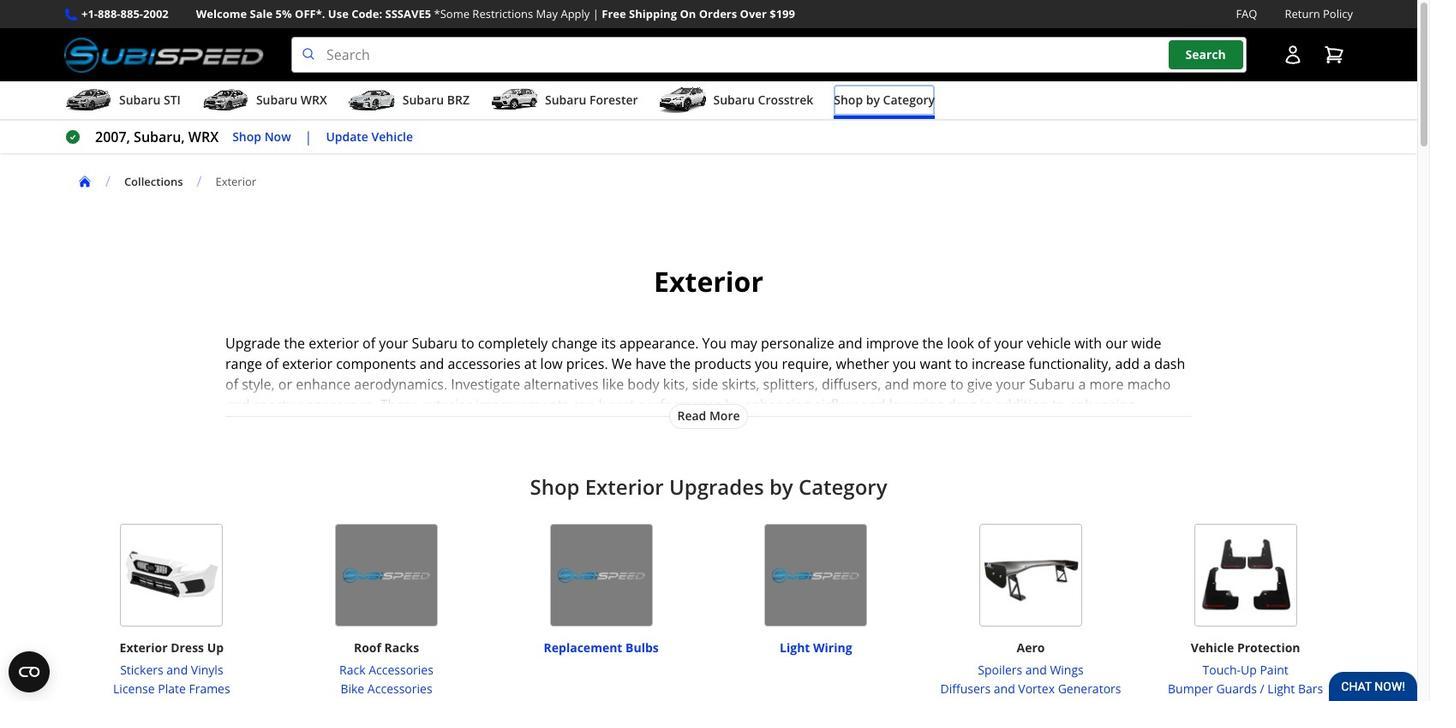 Task type: vqa. For each thing, say whether or not it's contained in the screenshot.
the Select Model button on the right top of page
no



Task type: locate. For each thing, give the bounding box(es) containing it.
elevate
[[568, 519, 614, 538]]

olm
[[996, 458, 1026, 477]]

wrx
[[301, 92, 327, 108], [188, 128, 219, 147]]

subaru left forester
[[545, 92, 586, 108]]

that down wild
[[514, 519, 540, 538]]

with up catching
[[745, 478, 773, 497]]

exterior inside "exterior dress up stickers and vinyls license plate frames"
[[120, 640, 168, 656]]

0 horizontal spatial light
[[780, 640, 810, 656]]

0 vertical spatial we
[[612, 355, 632, 374]]

to
[[461, 334, 474, 353], [955, 355, 968, 374], [950, 375, 964, 394], [1052, 396, 1065, 415], [1002, 417, 1015, 435], [732, 437, 745, 456], [539, 499, 552, 518], [1046, 499, 1059, 518]]

subaru left crosstrek
[[713, 92, 755, 108]]

1 horizontal spatial shop
[[530, 473, 580, 501]]

appearance. up additionally,
[[297, 396, 377, 415]]

a subaru wrx thumbnail image image
[[201, 88, 249, 113]]

1 horizontal spatial more
[[1090, 375, 1124, 394]]

1 horizontal spatial up
[[1241, 662, 1257, 678]]

crosstrek,
[[1125, 437, 1190, 456]]

1 vertical spatial enhancements
[[225, 499, 320, 518]]

1 vertical spatial subaru.
[[650, 519, 700, 538]]

2 vertical spatial shop
[[530, 473, 580, 501]]

2 vertical spatial our
[[1013, 478, 1035, 497]]

collections
[[124, 174, 183, 189]]

0 horizontal spatial give
[[967, 375, 993, 394]]

2 vertical spatial give
[[1063, 499, 1088, 518]]

read
[[677, 408, 706, 424]]

vehicle up touch-
[[1191, 640, 1234, 656]]

imagination
[[404, 499, 480, 518]]

0 horizontal spatial more
[[913, 375, 947, 394]]

1 vertical spatial from
[[643, 478, 674, 497]]

paint
[[1260, 662, 1289, 678]]

2 horizontal spatial shop
[[834, 92, 863, 108]]

0 horizontal spatial enhancing
[[744, 396, 810, 415]]

quality down their
[[225, 519, 268, 538]]

a
[[1143, 355, 1151, 374], [1078, 375, 1086, 394], [465, 417, 472, 435], [308, 437, 315, 456], [471, 478, 478, 497], [601, 499, 609, 518]]

to up drag
[[950, 375, 964, 394]]

enhancing up led
[[744, 396, 810, 415]]

button image
[[1283, 45, 1303, 65]]

your up increase
[[994, 334, 1023, 353]]

1 horizontal spatial you
[[875, 499, 899, 518]]

quality
[[259, 478, 302, 497], [225, 519, 268, 538]]

0 vertical spatial quality
[[259, 478, 302, 497]]

our down external
[[533, 458, 555, 477]]

you
[[755, 355, 778, 374], [893, 355, 916, 374], [1092, 499, 1116, 518]]

enhancements down illumination
[[569, 437, 664, 456]]

1 vertical spatial |
[[305, 128, 312, 147]]

accessories up investigate
[[448, 355, 521, 374]]

home image
[[78, 175, 92, 189]]

known
[[1113, 458, 1156, 477]]

/ down paint
[[1260, 682, 1265, 698]]

1 horizontal spatial vehicle
[[1191, 640, 1234, 656]]

selection up our
[[476, 417, 533, 435]]

protection
[[1237, 640, 1300, 656]]

vinyls
[[191, 662, 223, 678]]

1 horizontal spatial with
[[1075, 334, 1102, 353]]

subaru. down distinctive
[[650, 519, 700, 538]]

get
[[510, 458, 530, 477]]

and up whether
[[838, 334, 862, 353]]

1 vertical spatial with
[[745, 478, 773, 497]]

subaru crosstrek
[[713, 92, 813, 108]]

components
[[336, 355, 416, 374], [326, 519, 406, 538]]

1 horizontal spatial subaru.
[[901, 478, 951, 497]]

0 vertical spatial from
[[598, 458, 629, 477]]

like down perfectly
[[773, 458, 795, 477]]

shop inside dropdown button
[[834, 92, 863, 108]]

0 horizontal spatial vehicle
[[372, 128, 413, 145]]

subaru down functionality,
[[1029, 375, 1075, 394]]

body
[[628, 375, 659, 394]]

/ right home image
[[105, 172, 110, 191]]

shop for shop now
[[232, 128, 261, 145]]

increase
[[972, 355, 1025, 374]]

subaru sti
[[119, 92, 181, 108]]

additionally,
[[308, 417, 387, 435]]

wiring
[[813, 640, 852, 656]]

of down range
[[225, 375, 238, 394]]

/ left exterior link
[[197, 172, 202, 191]]

0 horizontal spatial we
[[486, 458, 506, 477]]

are
[[668, 437, 689, 456], [1059, 458, 1080, 477]]

light left 'wiring'
[[780, 640, 810, 656]]

installation
[[276, 458, 346, 477]]

exterior
[[309, 334, 359, 353], [282, 355, 333, 374], [422, 396, 472, 415], [1115, 478, 1166, 497], [272, 519, 322, 538]]

accessories down run
[[438, 519, 511, 538]]

you down may
[[755, 355, 778, 374]]

2 horizontal spatial our
[[1106, 334, 1128, 353]]

0 vertical spatial you
[[702, 334, 727, 353]]

1 vertical spatial by
[[725, 396, 740, 415]]

exterior dress up stickers and vinyls license plate frames
[[113, 640, 230, 698]]

of down well- at the right of page
[[1099, 478, 1112, 497]]

light
[[780, 640, 810, 656], [1268, 682, 1295, 698]]

plate
[[158, 682, 186, 698]]

have
[[636, 355, 666, 374]]

enhancements down their
[[225, 499, 320, 518]]

0 vertical spatial can
[[572, 396, 595, 415]]

category
[[883, 92, 935, 108], [799, 473, 887, 501]]

shop right get
[[530, 473, 580, 501]]

and down visibility in the bottom right of the page
[[1097, 437, 1122, 456]]

1 horizontal spatial improve
[[1019, 417, 1071, 435]]

1 vertical spatial give
[[1157, 417, 1183, 435]]

0 horizontal spatial that
[[514, 519, 540, 538]]

touch-up paint link
[[1168, 661, 1323, 681]]

up up vinyls
[[207, 640, 224, 656]]

0 horizontal spatial up
[[207, 640, 224, 656]]

may
[[536, 6, 558, 21]]

vehicle
[[372, 128, 413, 145], [1191, 640, 1234, 656]]

1 horizontal spatial enhancements
[[569, 437, 664, 456]]

components down let
[[326, 519, 406, 538]]

0 horizontal spatial shop
[[232, 128, 261, 145]]

a subaru brz thumbnail image image
[[348, 88, 396, 113]]

we down its
[[612, 355, 632, 374]]

1 vertical spatial category
[[799, 473, 887, 501]]

0 vertical spatial that
[[1030, 458, 1056, 477]]

enhancing up visibility in the bottom right of the page
[[1069, 396, 1135, 415]]

design
[[556, 499, 598, 518]]

appearance. down sporty
[[225, 417, 305, 435]]

1 horizontal spatial wrx
[[301, 92, 327, 108]]

0 horizontal spatial improve
[[866, 334, 919, 353]]

885-
[[120, 6, 143, 21]]

from up out
[[598, 458, 629, 477]]

1 horizontal spatial you
[[893, 355, 916, 374]]

subaru inside dropdown button
[[545, 92, 586, 108]]

to up investigate
[[461, 334, 474, 353]]

0 vertical spatial by
[[866, 92, 880, 108]]

0 horizontal spatial by
[[725, 396, 740, 415]]

/ inside vehicle protection touch-up paint bumper guards / light bars
[[1260, 682, 1265, 698]]

| right now
[[305, 128, 312, 147]]

1 horizontal spatial by
[[769, 473, 793, 501]]

let
[[352, 499, 368, 518]]

0 vertical spatial selection
[[476, 417, 533, 435]]

0 vertical spatial give
[[967, 375, 993, 394]]

0 horizontal spatial wrx
[[188, 128, 219, 147]]

0 horizontal spatial enhancements
[[225, 499, 320, 518]]

and down edge
[[396, 458, 420, 477]]

sti,
[[1011, 437, 1033, 456]]

subaru forester
[[545, 92, 638, 108]]

you left want
[[893, 355, 916, 374]]

our up add
[[1106, 334, 1128, 353]]

statement
[[482, 478, 547, 497]]

roof racks image image
[[335, 525, 438, 627]]

replacement bulbs image image
[[550, 525, 653, 627]]

replacement bulbs
[[544, 640, 659, 656]]

1 vertical spatial are
[[1059, 458, 1080, 477]]

$199
[[770, 6, 795, 21]]

1 horizontal spatial are
[[1059, 458, 1080, 477]]

1 vertical spatial can
[[903, 499, 925, 518]]

dress
[[171, 640, 204, 656]]

improve up whether
[[866, 334, 919, 353]]

splitters,
[[763, 375, 818, 394]]

and left let
[[324, 499, 348, 518]]

faq
[[1236, 6, 1257, 21]]

0 vertical spatial our
[[1106, 334, 1128, 353]]

of
[[363, 334, 375, 353], [978, 334, 991, 353], [266, 355, 279, 374], [225, 375, 238, 394], [536, 417, 549, 435], [852, 478, 865, 497], [1099, 478, 1112, 497]]

are down modifications,
[[668, 437, 689, 456]]

and down style, at the bottom of the page
[[225, 396, 250, 415]]

a right add
[[1143, 355, 1151, 374]]

shop now
[[232, 128, 291, 145]]

1 horizontal spatial enhancing
[[1069, 396, 1135, 415]]

0 horizontal spatial subaru.
[[650, 519, 700, 538]]

subispeed logo image
[[64, 37, 264, 73]]

bars
[[1298, 682, 1323, 698]]

1 vertical spatial shop
[[232, 128, 261, 145]]

look
[[947, 334, 974, 353]]

dash
[[1154, 355, 1185, 374]]

you left high- at the right
[[1092, 499, 1116, 518]]

0 vertical spatial |
[[593, 6, 599, 21]]

shop exterior upgrades by category
[[530, 473, 887, 501]]

light inside vehicle protection touch-up paint bumper guards / light bars
[[1268, 682, 1295, 698]]

catching
[[735, 499, 789, 518]]

0 horizontal spatial our
[[533, 458, 555, 477]]

wrx up "update"
[[301, 92, 327, 108]]

we
[[391, 417, 409, 435]]

faq link
[[1236, 5, 1257, 23]]

we down our
[[486, 458, 506, 477]]

subaru.
[[901, 478, 951, 497], [650, 519, 700, 538]]

1 horizontal spatial /
[[197, 172, 202, 191]]

subaru,
[[134, 128, 185, 147]]

1 vertical spatial components
[[326, 519, 406, 538]]

1 vertical spatial you
[[875, 499, 899, 518]]

to down look
[[955, 355, 968, 374]]

1 vertical spatial light
[[1268, 682, 1295, 698]]

you up 'products'
[[702, 334, 727, 353]]

welcome sale 5% off*. use code: sssave5 *some restrictions may apply | free shipping on orders over $199
[[196, 6, 795, 21]]

0 horizontal spatial |
[[305, 128, 312, 147]]

|
[[593, 6, 599, 21], [305, 128, 312, 147]]

items
[[559, 458, 594, 477]]

1 vertical spatial up
[[1241, 662, 1257, 678]]

selection
[[476, 417, 533, 435], [1039, 478, 1095, 497]]

accessories down rack accessories "link"
[[367, 682, 432, 698]]

selection down well- at the right of page
[[1039, 478, 1095, 497]]

sssave5
[[385, 6, 431, 21]]

0 vertical spatial wrx
[[301, 92, 327, 108]]

0 horizontal spatial selection
[[476, 417, 533, 435]]

888-
[[98, 6, 120, 21]]

you down "performance,"
[[875, 499, 899, 518]]

boost
[[598, 396, 635, 415]]

vehicle down subaru brz dropdown button
[[372, 128, 413, 145]]

2007,
[[95, 128, 130, 147]]

license
[[113, 682, 155, 698]]

2 enhancing from the left
[[1069, 396, 1135, 415]]

give up the in
[[967, 375, 993, 394]]

subaru up installation
[[258, 437, 304, 456]]

can left rely
[[903, 499, 925, 518]]

or
[[278, 375, 292, 394]]

quality down installation
[[259, 478, 302, 497]]

0 vertical spatial category
[[883, 92, 935, 108]]

+1-
[[81, 6, 98, 21]]

in
[[980, 396, 992, 415]]

bike accessories link
[[337, 681, 436, 700]]

0 vertical spatial up
[[207, 640, 224, 656]]

and up discover at the bottom
[[968, 458, 992, 477]]

0 horizontal spatial you
[[702, 334, 727, 353]]

investigate
[[451, 375, 520, 394]]

collections link down subaru,
[[124, 174, 197, 189]]

by inside upgrade the exterior of your subaru to completely change its appearance. you may personalize and improve the look of your vehicle with our wide range of exterior components and accessories at low prices. we have the products you require, whether you want to increase functionality, add a dash of style, or enhance aerodynamics. investigate alternatives like body kits, side skirts, splitters, diffusers, and more to give your subaru a more macho and sporty appearance. these exterior improvements can boost performance by enhancing airflow and lowering drag in addition to enhancing appearance. additionally, we provide a selection of illumination modifications, like as led bulbs, headlights, and taillights, to improve visibility and give your subaru a cutting-edge appearance. our external enhancements are made to perfectly fit subaru models like the wrx, sti, forester, and crosstrek, making installation simple and accurate. we get our items from respected companies like apr performance, seibon, and olm that are well-known for their quality and craftsmanship. make a statement and stand out from the crowd with the outside of your subaru. discover our selection of exterior enhancements and let your imagination run wild to design a distinctive and eye-catching appearance. you can rely on subispeed to give you high- quality exterior components and accessories that will elevate your subaru.
[[725, 396, 740, 415]]

light down paint
[[1268, 682, 1295, 698]]

1 vertical spatial accessories
[[438, 519, 511, 538]]

bumper
[[1168, 682, 1213, 698]]

made
[[692, 437, 729, 456]]

/
[[105, 172, 110, 191], [197, 172, 202, 191], [1260, 682, 1265, 698]]

drag
[[948, 396, 977, 415]]

2 horizontal spatial /
[[1260, 682, 1265, 698]]

1 horizontal spatial can
[[903, 499, 925, 518]]

1 vertical spatial improve
[[1019, 417, 1071, 435]]

light wiring link
[[780, 632, 852, 656]]

0 vertical spatial components
[[336, 355, 416, 374]]

a subaru sti thumbnail image image
[[64, 88, 112, 113]]

your up addition
[[996, 375, 1025, 394]]

0 vertical spatial improve
[[866, 334, 919, 353]]

1 horizontal spatial |
[[593, 6, 599, 21]]

appearance.
[[620, 334, 699, 353], [297, 396, 377, 415], [225, 417, 305, 435], [402, 437, 481, 456], [792, 499, 871, 518]]

perfectly
[[749, 437, 805, 456]]

shop left now
[[232, 128, 261, 145]]

| left free
[[593, 6, 599, 21]]

style,
[[242, 375, 275, 394]]

0 horizontal spatial can
[[572, 396, 595, 415]]

0 vertical spatial vehicle
[[372, 128, 413, 145]]

from down respected
[[643, 478, 674, 497]]

1 horizontal spatial light
[[1268, 682, 1295, 698]]

0 horizontal spatial are
[[668, 437, 689, 456]]

wrx inside dropdown button
[[301, 92, 327, 108]]

more down add
[[1090, 375, 1124, 394]]

that down sti,
[[1030, 458, 1056, 477]]

2 horizontal spatial by
[[866, 92, 880, 108]]

improvements
[[476, 396, 569, 415]]

wrx down a subaru wrx thumbnail image
[[188, 128, 219, 147]]

1 vertical spatial vehicle
[[1191, 640, 1234, 656]]

1 horizontal spatial we
[[612, 355, 632, 374]]



Task type: describe. For each thing, give the bounding box(es) containing it.
diffusers and vortex generators link
[[940, 681, 1121, 700]]

replacement
[[544, 640, 622, 656]]

0 horizontal spatial with
[[745, 478, 773, 497]]

light wiring image image
[[765, 525, 867, 627]]

to up 'companies'
[[732, 437, 745, 456]]

like up boost
[[602, 375, 624, 394]]

your up making
[[225, 437, 254, 456]]

brz
[[447, 92, 470, 108]]

macho
[[1127, 375, 1171, 394]]

a down stand
[[601, 499, 609, 518]]

2 horizontal spatial give
[[1157, 417, 1183, 435]]

and up headlights, in the bottom of the page
[[861, 396, 885, 415]]

subaru up "performance,"
[[825, 437, 871, 456]]

on
[[680, 6, 696, 21]]

1 horizontal spatial from
[[643, 478, 674, 497]]

of up or
[[266, 355, 279, 374]]

search input field
[[291, 37, 1247, 73]]

and up crosstrek, at the bottom right of page
[[1129, 417, 1154, 435]]

at
[[524, 355, 537, 374]]

make
[[432, 478, 467, 497]]

a subaru crosstrek thumbnail image image
[[659, 88, 707, 113]]

code:
[[352, 6, 382, 21]]

upgrades
[[669, 473, 764, 501]]

up inside "exterior dress up stickers and vinyls license plate frames"
[[207, 640, 224, 656]]

functionality,
[[1029, 355, 1112, 374]]

0 vertical spatial accessories
[[369, 662, 434, 678]]

run
[[483, 499, 506, 518]]

a up installation
[[308, 437, 315, 456]]

of down "performance,"
[[852, 478, 865, 497]]

update
[[326, 128, 368, 145]]

of up external
[[536, 417, 549, 435]]

return policy
[[1285, 6, 1353, 21]]

to right subispeed
[[1046, 499, 1059, 518]]

1 horizontal spatial give
[[1063, 499, 1088, 518]]

side
[[692, 375, 718, 394]]

restrictions
[[472, 6, 533, 21]]

of up aerodynamics.
[[363, 334, 375, 353]]

2 more from the left
[[1090, 375, 1124, 394]]

like left as
[[726, 417, 748, 435]]

spoilers
[[978, 662, 1022, 678]]

completely
[[478, 334, 548, 353]]

and up the lowering
[[885, 375, 909, 394]]

external
[[513, 437, 566, 456]]

may
[[730, 334, 757, 353]]

1 vertical spatial wrx
[[188, 128, 219, 147]]

1 vertical spatial our
[[533, 458, 555, 477]]

your up aerodynamics.
[[379, 334, 408, 353]]

category inside dropdown button
[[883, 92, 935, 108]]

change
[[551, 334, 598, 353]]

0 horizontal spatial /
[[105, 172, 110, 191]]

1 horizontal spatial our
[[1013, 478, 1035, 497]]

light wiring
[[780, 640, 852, 656]]

kits,
[[663, 375, 689, 394]]

subaru brz
[[403, 92, 470, 108]]

a down functionality,
[[1078, 375, 1086, 394]]

appearance. up "have"
[[620, 334, 699, 353]]

1 vertical spatial we
[[486, 458, 506, 477]]

making
[[225, 458, 272, 477]]

bulbs,
[[797, 417, 836, 435]]

a subaru forester thumbnail image image
[[490, 88, 538, 113]]

personalize
[[761, 334, 834, 353]]

for
[[1160, 458, 1178, 477]]

upgrade the exterior of your subaru to completely change its appearance. you may personalize and improve the look of your vehicle with our wide range of exterior components and accessories at low prices. we have the products you require, whether you want to increase functionality, add a dash of style, or enhance aerodynamics. investigate alternatives like body kits, side skirts, splitters, diffusers, and more to give your subaru a more macho and sporty appearance. these exterior improvements can boost performance by enhancing airflow and lowering drag in addition to enhancing appearance. additionally, we provide a selection of illumination modifications, like as led bulbs, headlights, and taillights, to improve visibility and give your subaru a cutting-edge appearance. our external enhancements are made to perfectly fit subaru models like the wrx, sti, forester, and crosstrek, making installation simple and accurate. we get our items from respected companies like apr performance, seibon, and olm that are well-known for their quality and craftsmanship. make a statement and stand out from the crowd with the outside of your subaru. discover our selection of exterior enhancements and let your imagination run wild to design a distinctive and eye-catching appearance. you can rely on subispeed to give you high- quality exterior components and accessories that will elevate your subaru.
[[225, 334, 1190, 538]]

now
[[264, 128, 291, 145]]

appearance. down outside
[[792, 499, 871, 518]]

0 vertical spatial enhancements
[[569, 437, 664, 456]]

vehicle inside vehicle protection touch-up paint bumper guards / light bars
[[1191, 640, 1234, 656]]

low
[[540, 355, 563, 374]]

1 vertical spatial that
[[514, 519, 540, 538]]

shop for shop by category
[[834, 92, 863, 108]]

return
[[1285, 6, 1320, 21]]

and down the imagination
[[410, 519, 434, 538]]

roof
[[354, 640, 381, 656]]

diffusers,
[[822, 375, 881, 394]]

the down taillights,
[[950, 437, 971, 456]]

0 vertical spatial subaru.
[[901, 478, 951, 497]]

vehicle inside 'update vehicle' "button"
[[372, 128, 413, 145]]

bumper guards / light bars link
[[1168, 681, 1323, 700]]

your down distinctive
[[618, 519, 647, 538]]

vehicle
[[1027, 334, 1071, 353]]

to down addition
[[1002, 417, 1015, 435]]

more
[[709, 408, 740, 424]]

cutting-
[[319, 437, 367, 456]]

accurate.
[[424, 458, 482, 477]]

of right look
[[978, 334, 991, 353]]

subaru brz button
[[348, 85, 470, 119]]

discover
[[954, 478, 1009, 497]]

the up catching
[[776, 478, 797, 497]]

1 more from the left
[[913, 375, 947, 394]]

aerodynamics.
[[354, 375, 447, 394]]

sale
[[250, 6, 273, 21]]

subaru up now
[[256, 92, 298, 108]]

to up will
[[539, 499, 552, 518]]

prices.
[[566, 355, 608, 374]]

1 vertical spatial accessories
[[367, 682, 432, 698]]

these
[[380, 396, 418, 415]]

and up aerodynamics.
[[420, 355, 444, 374]]

as
[[751, 417, 766, 435]]

products
[[694, 355, 751, 374]]

want
[[920, 355, 951, 374]]

the up want
[[923, 334, 944, 353]]

like up "seibon,"
[[925, 437, 947, 456]]

to right addition
[[1052, 396, 1065, 415]]

on
[[956, 499, 973, 518]]

wide
[[1131, 334, 1162, 353]]

forester
[[590, 92, 638, 108]]

1 horizontal spatial that
[[1030, 458, 1056, 477]]

shop by category
[[834, 92, 935, 108]]

collections link down '2007, subaru, wrx'
[[124, 174, 183, 189]]

stand
[[579, 478, 614, 497]]

the down respected
[[678, 478, 699, 497]]

touch-
[[1203, 662, 1241, 678]]

well-
[[1084, 458, 1113, 477]]

your down craftsmanship.
[[372, 499, 401, 518]]

a right make
[[471, 478, 478, 497]]

and down installation
[[306, 478, 330, 497]]

0 vertical spatial accessories
[[448, 355, 521, 374]]

0 vertical spatial light
[[780, 640, 810, 656]]

will
[[544, 519, 565, 538]]

visibility
[[1075, 417, 1126, 435]]

and inside "exterior dress up stickers and vinyls license plate frames"
[[166, 662, 188, 678]]

performance,
[[827, 458, 914, 477]]

aero
[[1017, 640, 1045, 656]]

1 vertical spatial quality
[[225, 519, 268, 538]]

0 vertical spatial with
[[1075, 334, 1102, 353]]

+1-888-885-2002 link
[[81, 5, 169, 23]]

headlights,
[[840, 417, 910, 435]]

a right provide
[[465, 417, 472, 435]]

and up vortex
[[1026, 662, 1047, 678]]

by inside dropdown button
[[866, 92, 880, 108]]

vehicle protection touch-up paint bumper guards / light bars
[[1168, 640, 1323, 698]]

out
[[618, 478, 639, 497]]

shop by category button
[[834, 85, 935, 119]]

*some
[[434, 6, 470, 21]]

exterior dress up image image
[[120, 525, 223, 627]]

up inside vehicle protection touch-up paint bumper guards / light bars
[[1241, 662, 1257, 678]]

the up the kits,
[[670, 355, 691, 374]]

spoilers and wings link
[[940, 661, 1121, 681]]

sporty
[[253, 396, 294, 415]]

range
[[225, 355, 262, 374]]

wrx,
[[975, 437, 1007, 456]]

subaru left 'brz'
[[403, 92, 444, 108]]

led
[[769, 417, 794, 435]]

0 horizontal spatial you
[[755, 355, 778, 374]]

and down spoilers
[[994, 682, 1015, 698]]

0 vertical spatial are
[[668, 437, 689, 456]]

2 horizontal spatial you
[[1092, 499, 1116, 518]]

read more
[[677, 408, 740, 424]]

taillights,
[[941, 417, 998, 435]]

add
[[1115, 355, 1140, 374]]

and up design
[[551, 478, 575, 497]]

1 vertical spatial selection
[[1039, 478, 1095, 497]]

subaru crosstrek button
[[659, 85, 813, 119]]

the right 'upgrade' at the left
[[284, 334, 305, 353]]

orders
[[699, 6, 737, 21]]

bike
[[341, 682, 364, 698]]

subaru up aerodynamics.
[[412, 334, 458, 353]]

subaru left sti
[[119, 92, 161, 108]]

shop for shop exterior upgrades by category
[[530, 473, 580, 501]]

subispeed
[[976, 499, 1043, 518]]

aero image image
[[979, 525, 1082, 627]]

your down "performance,"
[[868, 478, 898, 497]]

edge
[[367, 437, 398, 456]]

2 vertical spatial by
[[769, 473, 793, 501]]

enhance
[[296, 375, 351, 394]]

vehicle protection image image
[[1194, 525, 1297, 627]]

and left the eye-
[[681, 499, 705, 518]]

and down the lowering
[[913, 417, 938, 435]]

open widget image
[[9, 652, 50, 693]]

0 horizontal spatial from
[[598, 458, 629, 477]]

appearance. down provide
[[402, 437, 481, 456]]

1 enhancing from the left
[[744, 396, 810, 415]]



